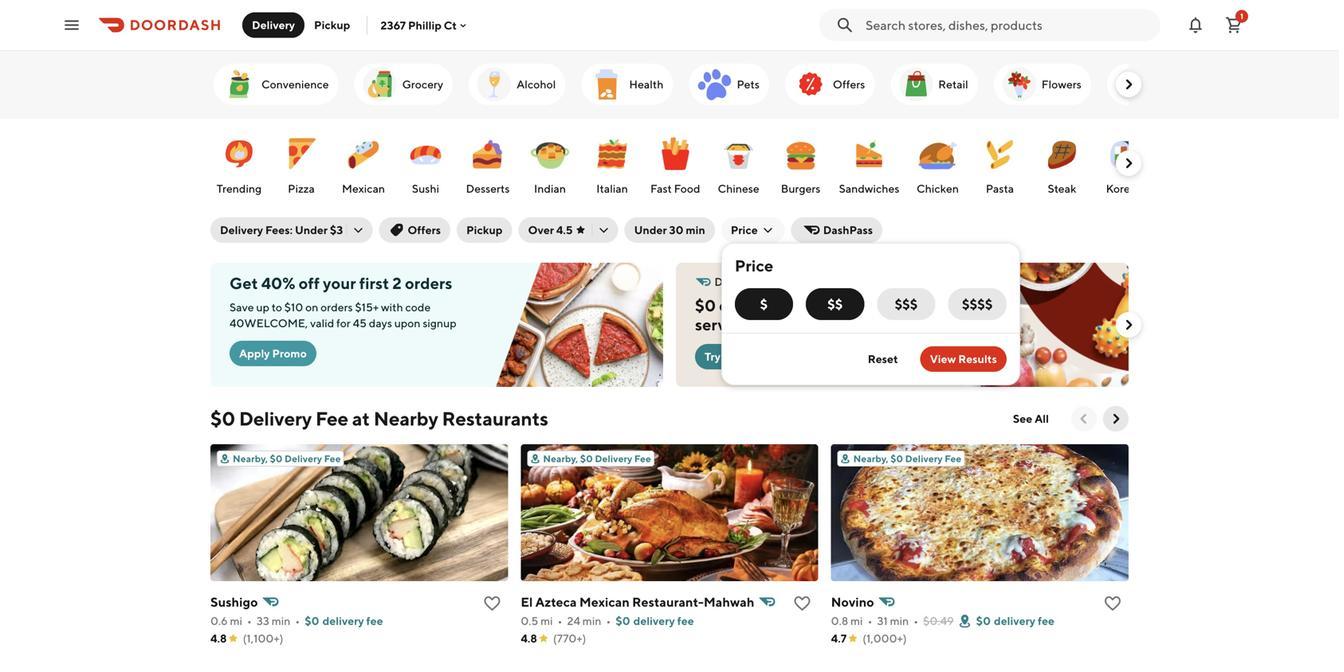 Task type: locate. For each thing, give the bounding box(es) containing it.
nearby, $0 delivery fee for sushigo
[[233, 454, 341, 465]]

1 vertical spatial next button of carousel image
[[1108, 411, 1124, 427]]

sushigo
[[210, 595, 258, 610]]

ct
[[444, 19, 457, 32]]

1 next button of carousel image from the top
[[1121, 155, 1137, 171]]

1 click to add this store to your saved list image from the left
[[483, 595, 502, 614]]

2 click to add this store to your saved list image from the left
[[793, 595, 812, 614]]

4.8 down 0.6
[[210, 633, 227, 646]]

40%
[[261, 274, 295, 293]]

4.8 down the 0.5
[[521, 633, 537, 646]]

next button of carousel image
[[1121, 155, 1137, 171], [1121, 317, 1137, 333]]

delivery fees: under $3
[[220, 224, 343, 237]]

min right 30
[[686, 224, 706, 237]]

alcohol
[[517, 78, 556, 91]]

0 horizontal spatial offers
[[408, 224, 441, 237]]

• left 33
[[247, 615, 252, 628]]

reduced
[[821, 297, 882, 315]]

orders up code
[[405, 274, 452, 293]]

0 vertical spatial mexican
[[342, 182, 385, 195]]

price
[[731, 224, 758, 237], [735, 257, 774, 275]]

4.7
[[831, 633, 847, 646]]

mexican
[[342, 182, 385, 195], [580, 595, 630, 610]]

under
[[295, 224, 328, 237], [634, 224, 667, 237]]

at
[[352, 408, 370, 431]]

dashpass down reduced
[[822, 316, 893, 334]]

click to add this store to your saved list image for sushigo
[[483, 595, 502, 614]]

min right 24
[[583, 615, 602, 628]]

delivery
[[252, 18, 295, 31], [220, 224, 263, 237], [239, 408, 312, 431], [285, 454, 322, 465], [595, 454, 633, 465], [905, 454, 943, 465]]

click to add this store to your saved list image left novino
[[793, 595, 812, 614]]

1 vertical spatial offers
[[408, 224, 441, 237]]

nearby, $0 delivery fee for novino
[[854, 454, 962, 465]]

next button of carousel image right flowers at the top of page
[[1121, 77, 1137, 92]]

Store search: begin typing to search for stores available on DoorDash text field
[[866, 16, 1151, 34]]

1 vertical spatial pickup button
[[457, 218, 512, 243]]

2 nearby, from the left
[[543, 454, 578, 465]]

1 vertical spatial orders
[[321, 301, 353, 314]]

0 horizontal spatial 4.8
[[210, 633, 227, 646]]

valid
[[310, 317, 334, 330]]

0.8
[[831, 615, 849, 628]]

2367
[[381, 19, 406, 32]]

pickup right the delivery "button"
[[314, 18, 350, 31]]

fee for el azteca mexican restaurant-mahwah
[[635, 454, 651, 465]]

1 horizontal spatial pickup button
[[457, 218, 512, 243]]

0 horizontal spatial orders
[[321, 301, 353, 314]]

0 horizontal spatial mi
[[230, 615, 242, 628]]

0 vertical spatial price
[[731, 224, 758, 237]]

see all
[[1013, 413, 1049, 426]]

1 vertical spatial with
[[786, 316, 819, 334]]

with up days
[[381, 301, 403, 314]]

fast food
[[651, 182, 701, 195]]

0 horizontal spatial nearby,
[[233, 454, 268, 465]]

(1,000+)
[[863, 633, 907, 646]]

notification bell image
[[1186, 16, 1206, 35]]

up
[[256, 301, 269, 314]]

offers right offers image
[[833, 78, 865, 91]]

1 nearby, from the left
[[233, 454, 268, 465]]

steak
[[1048, 182, 1077, 195]]

1
[[1241, 12, 1244, 21]]

2 horizontal spatial nearby,
[[854, 454, 889, 465]]

$$$
[[895, 297, 918, 312]]

chinese
[[718, 182, 760, 195]]

nearby, for el azteca mexican restaurant-mahwah
[[543, 454, 578, 465]]

0 horizontal spatial nearby, $0 delivery fee
[[233, 454, 341, 465]]

open menu image
[[62, 16, 81, 35]]

click to add this store to your saved list image for el azteca mexican restaurant-mahwah
[[793, 595, 812, 614]]

0 horizontal spatial under
[[295, 224, 328, 237]]

0 vertical spatial next button of carousel image
[[1121, 155, 1137, 171]]

next button of carousel image right previous button of carousel icon
[[1108, 411, 1124, 427]]

delivery
[[719, 297, 779, 315], [323, 615, 364, 628], [634, 615, 675, 628], [994, 615, 1036, 628]]

click to add this store to your saved list image
[[483, 595, 502, 614], [793, 595, 812, 614]]

1 nearby, $0 delivery fee from the left
[[233, 454, 341, 465]]

1 horizontal spatial click to add this store to your saved list image
[[793, 595, 812, 614]]

0 vertical spatial with
[[381, 301, 403, 314]]

1 vertical spatial price
[[735, 257, 774, 275]]

on
[[305, 301, 318, 314]]

mexican up 0.5 mi • 24 min • $0 delivery fee
[[580, 595, 630, 610]]

mi right 0.8 at the right bottom
[[851, 615, 863, 628]]

1 mi from the left
[[230, 615, 242, 628]]

31
[[877, 615, 888, 628]]

mexican up $3
[[342, 182, 385, 195]]

1 horizontal spatial with
[[786, 316, 819, 334]]

fees
[[751, 316, 783, 334]]

dashpass down sandwiches at the right
[[823, 224, 873, 237]]

results
[[959, 353, 997, 366]]

try dashpass now
[[705, 350, 799, 364]]

2 mi from the left
[[541, 615, 553, 628]]

2 horizontal spatial nearby, $0 delivery fee
[[854, 454, 962, 465]]

1 vertical spatial pickup
[[467, 224, 503, 237]]

dashpass inside $0 delivery fees, reduced service fees with dashpass
[[822, 316, 893, 334]]

under left $3
[[295, 224, 328, 237]]

$$$$ button
[[948, 289, 1007, 321]]

1 horizontal spatial nearby,
[[543, 454, 578, 465]]

min right 33
[[272, 615, 291, 628]]

try
[[705, 350, 721, 364]]

phillip
[[408, 19, 442, 32]]

min for novino
[[890, 615, 909, 628]]

click to add this store to your saved list image left el
[[483, 595, 502, 614]]

with
[[381, 301, 403, 314], [786, 316, 819, 334]]

1 horizontal spatial pickup
[[467, 224, 503, 237]]

offers
[[833, 78, 865, 91], [408, 224, 441, 237]]

nearby, $0 delivery fee
[[233, 454, 341, 465], [543, 454, 651, 465], [854, 454, 962, 465]]

mi right 0.6
[[230, 615, 242, 628]]

• down el azteca mexican restaurant-mahwah at bottom
[[606, 615, 611, 628]]

0 vertical spatial pickup button
[[305, 12, 360, 38]]

under 30 min
[[634, 224, 706, 237]]

4.8
[[210, 633, 227, 646], [521, 633, 537, 646]]

upon
[[394, 317, 421, 330]]

0 vertical spatial next button of carousel image
[[1121, 77, 1137, 92]]

0 horizontal spatial pickup
[[314, 18, 350, 31]]

4.8 for el azteca mexican restaurant-mahwah
[[521, 633, 537, 646]]

1 horizontal spatial under
[[634, 224, 667, 237]]

1 horizontal spatial mexican
[[580, 595, 630, 610]]

price inside button
[[731, 224, 758, 237]]

nearby,
[[233, 454, 268, 465], [543, 454, 578, 465], [854, 454, 889, 465]]

nearby, $0 delivery fee for el azteca mexican restaurant-mahwah
[[543, 454, 651, 465]]

price down chinese
[[731, 224, 758, 237]]

3 mi from the left
[[851, 615, 863, 628]]

restaurant-
[[632, 595, 704, 610]]

1 4.8 from the left
[[210, 633, 227, 646]]

nearby, for novino
[[854, 454, 889, 465]]

health image
[[588, 65, 626, 104]]

1 vertical spatial next button of carousel image
[[1121, 317, 1137, 333]]

• left $0.49
[[914, 615, 919, 628]]

$0 delivery fee
[[976, 615, 1055, 628]]

get 40% off your first 2 orders save up to $10 on orders $15+ with code 40welcome, valid for 45 days upon signup
[[230, 274, 457, 330]]

with down fees,
[[786, 316, 819, 334]]

• right 33
[[295, 615, 300, 628]]

1 horizontal spatial offers
[[833, 78, 865, 91]]

2 horizontal spatial mi
[[851, 615, 863, 628]]

1 • from the left
[[247, 615, 252, 628]]

for
[[337, 317, 351, 330]]

1 fee from the left
[[366, 615, 383, 628]]

0 vertical spatial orders
[[405, 274, 452, 293]]

5 • from the left
[[868, 615, 873, 628]]

click to add this store to your saved list image
[[1103, 595, 1123, 614]]

delivery inside $0 delivery fee at nearby restaurants link
[[239, 408, 312, 431]]

•
[[247, 615, 252, 628], [295, 615, 300, 628], [558, 615, 563, 628], [606, 615, 611, 628], [868, 615, 873, 628], [914, 615, 919, 628]]

min
[[686, 224, 706, 237], [272, 615, 291, 628], [583, 615, 602, 628], [890, 615, 909, 628]]

24
[[567, 615, 580, 628]]

0 vertical spatial pickup
[[314, 18, 350, 31]]

1 vertical spatial mexican
[[580, 595, 630, 610]]

dashpass
[[823, 224, 873, 237], [715, 275, 763, 289], [822, 316, 893, 334], [723, 350, 773, 364]]

2 fee from the left
[[677, 615, 694, 628]]

orders up "for"
[[321, 301, 353, 314]]

$0
[[695, 297, 716, 315], [210, 408, 235, 431], [270, 454, 283, 465], [580, 454, 593, 465], [891, 454, 903, 465], [305, 615, 319, 628], [616, 615, 630, 628], [976, 615, 991, 628]]

pickup button down desserts at the top left of the page
[[457, 218, 512, 243]]

2 under from the left
[[634, 224, 667, 237]]

1 horizontal spatial mi
[[541, 615, 553, 628]]

0 horizontal spatial click to add this store to your saved list image
[[483, 595, 502, 614]]

dashpass inside button
[[723, 350, 773, 364]]

1 under from the left
[[295, 224, 328, 237]]

0 vertical spatial offers
[[833, 78, 865, 91]]

alcohol link
[[469, 64, 566, 105]]

$3
[[330, 224, 343, 237]]

0 horizontal spatial with
[[381, 301, 403, 314]]

1 horizontal spatial nearby, $0 delivery fee
[[543, 454, 651, 465]]

pickup down desserts at the top left of the page
[[467, 224, 503, 237]]

get
[[230, 274, 258, 293]]

pasta
[[986, 182, 1014, 195]]

signup
[[423, 317, 457, 330]]

pickup for pickup button to the left
[[314, 18, 350, 31]]

next button of carousel image
[[1121, 77, 1137, 92], [1108, 411, 1124, 427]]

0 horizontal spatial fee
[[366, 615, 383, 628]]

first
[[359, 274, 389, 293]]

1 horizontal spatial 4.8
[[521, 633, 537, 646]]

price down 'price' button
[[735, 257, 774, 275]]

4.8 for sushigo
[[210, 633, 227, 646]]

6 • from the left
[[914, 615, 919, 628]]

2 items, open order cart image
[[1225, 16, 1244, 35]]

2 4.8 from the left
[[521, 633, 537, 646]]

1 horizontal spatial fee
[[677, 615, 694, 628]]

40welcome,
[[230, 317, 308, 330]]

$$$ button
[[877, 289, 936, 321]]

2 horizontal spatial fee
[[1038, 615, 1055, 628]]

previous button of carousel image
[[1076, 411, 1092, 427]]

fees,
[[782, 297, 817, 315]]

offers down sushi
[[408, 224, 441, 237]]

pickup button
[[305, 12, 360, 38], [457, 218, 512, 243]]

3 nearby, $0 delivery fee from the left
[[854, 454, 962, 465]]

under left 30
[[634, 224, 667, 237]]

see all link
[[1004, 407, 1059, 432]]

trending
[[217, 182, 262, 195]]

offers link
[[785, 64, 875, 105]]

offers button
[[379, 218, 451, 243]]

$0 delivery fees, reduced service fees with dashpass
[[695, 297, 893, 334]]

• left 31
[[868, 615, 873, 628]]

flowers image
[[1000, 65, 1039, 104]]

pickup button left 2367
[[305, 12, 360, 38]]

retail
[[939, 78, 969, 91]]

mi right the 0.5
[[541, 615, 553, 628]]

flowers
[[1042, 78, 1082, 91]]

min right 31
[[890, 615, 909, 628]]

dashpass right try
[[723, 350, 773, 364]]

code
[[405, 301, 431, 314]]

0.5 mi • 24 min • $0 delivery fee
[[521, 615, 694, 628]]

• left 24
[[558, 615, 563, 628]]

2 nearby, $0 delivery fee from the left
[[543, 454, 651, 465]]

offers image
[[792, 65, 830, 104]]

3 nearby, from the left
[[854, 454, 889, 465]]

$0 inside $0 delivery fees, reduced service fees with dashpass
[[695, 297, 716, 315]]

fee
[[316, 408, 348, 431], [324, 454, 341, 465], [635, 454, 651, 465], [945, 454, 962, 465]]



Task type: vqa. For each thing, say whether or not it's contained in the screenshot.
(gf) inside the Grilled Salmon Plate (GF) $28.00
no



Task type: describe. For each thing, give the bounding box(es) containing it.
pets image
[[696, 65, 734, 104]]

days
[[369, 317, 392, 330]]

apply promo button
[[230, 341, 316, 367]]

dashpass inside button
[[823, 224, 873, 237]]

chicken
[[917, 182, 959, 195]]

indian
[[534, 182, 566, 195]]

view results button
[[921, 347, 1007, 372]]

azteca
[[536, 595, 577, 610]]

2 • from the left
[[295, 615, 300, 628]]

0.6
[[210, 615, 228, 628]]

fee for sushigo
[[324, 454, 341, 465]]

$$ button
[[806, 289, 865, 321]]

over
[[528, 224, 554, 237]]

dashpass up $
[[715, 275, 763, 289]]

0 horizontal spatial pickup button
[[305, 12, 360, 38]]

apply promo
[[239, 347, 307, 360]]

45
[[353, 317, 367, 330]]

$0.49
[[923, 615, 954, 628]]

save
[[230, 301, 254, 314]]

catering image
[[1114, 65, 1152, 104]]

min for el azteca mexican restaurant-mahwah
[[583, 615, 602, 628]]

nearby, for sushigo
[[233, 454, 268, 465]]

pizza
[[288, 182, 315, 195]]

(1,100+)
[[243, 633, 283, 646]]

2367 phillip ct button
[[381, 19, 470, 32]]

fee for sushigo
[[366, 615, 383, 628]]

burgers
[[781, 182, 821, 195]]

mi for sushigo
[[230, 615, 242, 628]]

2 next button of carousel image from the top
[[1121, 317, 1137, 333]]

to
[[272, 301, 282, 314]]

flowers link
[[994, 64, 1091, 105]]

3 fee from the left
[[1038, 615, 1055, 628]]

with inside get 40% off your first 2 orders save up to $10 on orders $15+ with code 40welcome, valid for 45 days upon signup
[[381, 301, 403, 314]]

convenience link
[[214, 64, 339, 105]]

promo
[[272, 347, 307, 360]]

2367 phillip ct
[[381, 19, 457, 32]]

view results
[[930, 353, 997, 366]]

33
[[257, 615, 269, 628]]

food
[[674, 182, 701, 195]]

trending link
[[212, 127, 266, 200]]

0.5
[[521, 615, 538, 628]]

price button
[[721, 218, 785, 243]]

$0 delivery fee at nearby restaurants
[[210, 408, 548, 431]]

pickup for right pickup button
[[467, 224, 503, 237]]

delivery inside the delivery "button"
[[252, 18, 295, 31]]

novino
[[831, 595, 874, 610]]

view
[[930, 353, 956, 366]]

$ button
[[735, 289, 793, 321]]

min inside button
[[686, 224, 706, 237]]

health link
[[582, 64, 673, 105]]

el
[[521, 595, 533, 610]]

sushi
[[412, 182, 439, 195]]

1 horizontal spatial orders
[[405, 274, 452, 293]]

delivery inside $0 delivery fees, reduced service fees with dashpass
[[719, 297, 779, 315]]

see
[[1013, 413, 1033, 426]]

health
[[629, 78, 664, 91]]

desserts
[[466, 182, 510, 195]]

offers inside button
[[408, 224, 441, 237]]

under inside button
[[634, 224, 667, 237]]

nearby
[[374, 408, 438, 431]]

$$$$
[[962, 297, 993, 312]]

$10
[[284, 301, 303, 314]]

under 30 min button
[[625, 218, 715, 243]]

with inside $0 delivery fees, reduced service fees with dashpass
[[786, 316, 819, 334]]

service
[[695, 316, 748, 334]]

$0 inside $0 delivery fee at nearby restaurants link
[[210, 408, 235, 431]]

sandwiches
[[839, 182, 900, 195]]

alcohol image
[[475, 65, 514, 104]]

grocery
[[402, 78, 443, 91]]

pets
[[737, 78, 760, 91]]

mi for novino
[[851, 615, 863, 628]]

over 4.5 button
[[519, 218, 618, 243]]

$0 delivery fee at nearby restaurants link
[[210, 407, 548, 432]]

(770+)
[[553, 633, 586, 646]]

grocery image
[[361, 65, 399, 104]]

convenience
[[262, 78, 329, 91]]

mi for el azteca mexican restaurant-mahwah
[[541, 615, 553, 628]]

your
[[323, 274, 356, 293]]

30
[[669, 224, 684, 237]]

retail image
[[897, 65, 936, 104]]

restaurants
[[442, 408, 548, 431]]

mahwah
[[704, 595, 755, 610]]

$
[[760, 297, 768, 312]]

try dashpass now button
[[695, 344, 809, 370]]

all
[[1035, 413, 1049, 426]]

reset
[[868, 353, 898, 366]]

fee for novino
[[945, 454, 962, 465]]

korean
[[1106, 182, 1143, 195]]

grocery link
[[354, 64, 453, 105]]

pets link
[[689, 64, 769, 105]]

convenience image
[[220, 65, 258, 104]]

$$
[[828, 297, 843, 312]]

$15+
[[355, 301, 379, 314]]

3 • from the left
[[558, 615, 563, 628]]

italian
[[597, 182, 628, 195]]

0 horizontal spatial mexican
[[342, 182, 385, 195]]

0.8 mi • 31 min •
[[831, 615, 919, 628]]

delivery button
[[242, 12, 305, 38]]

retail link
[[891, 64, 978, 105]]

el azteca mexican restaurant-mahwah
[[521, 595, 755, 610]]

4.5
[[556, 224, 573, 237]]

min for sushigo
[[272, 615, 291, 628]]

1 button
[[1218, 9, 1250, 41]]

reset button
[[859, 347, 908, 372]]

4 • from the left
[[606, 615, 611, 628]]

fee for el azteca mexican restaurant-mahwah
[[677, 615, 694, 628]]



